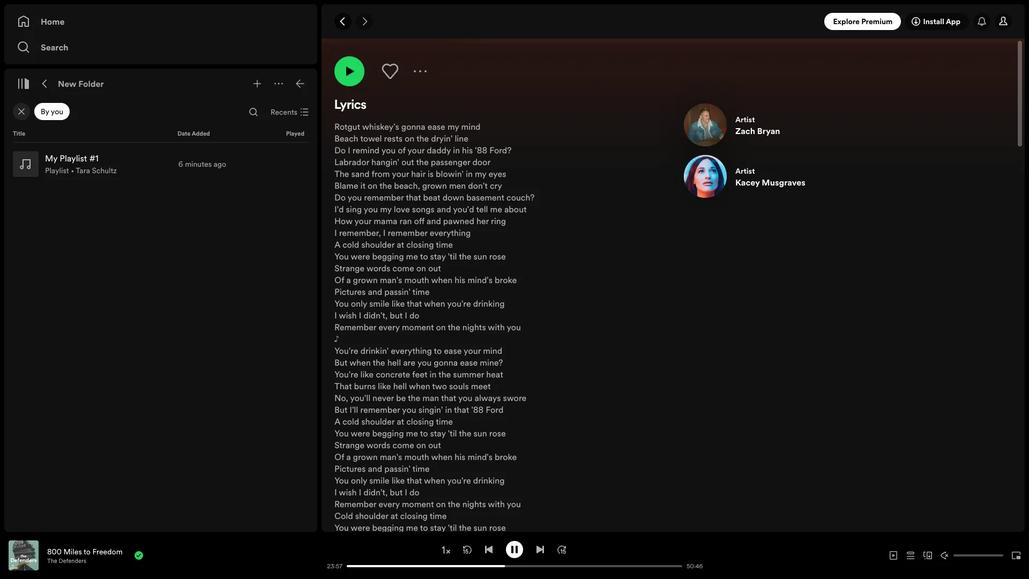 Task type: describe. For each thing, give the bounding box(es) containing it.
2 come from the top
[[393, 439, 414, 451]]

the inside 800 miles to freedom the defenders
[[47, 557, 57, 565]]

0 vertical spatial '88
[[475, 144, 488, 156]]

beach,
[[394, 180, 420, 192]]

zach bryan image
[[684, 104, 727, 146]]

burns
[[354, 380, 376, 392]]

0 vertical spatial everything
[[430, 227, 471, 239]]

artist zach bryan
[[736, 114, 781, 137]]

in right singin'
[[445, 404, 452, 416]]

beach
[[335, 132, 359, 144]]

1 horizontal spatial gonna
[[434, 357, 458, 369]]

the inside the rotgut whiskey's gonna ease my mind beach towel rests on the dryin' line do i remind you of your daddy in his '88 ford? labrador hangin' out the passenger door the sand from your hair is blowin' in my eyes blame it on the beach, grown men don't cry do you remember that beat down basement couch? i'd sing you my love songs and you'd tell me about how your mama ran off and pawned her ring i remember, i remember everything a cold shoulder at closing time you were begging me to stay 'til the sun rose strange words come on out of a grown man's mouth when his mind's broke pictures and passin' time you only smile like that when you're drinking i wish i didn't, but i do remember every moment on the nights with you ♪ you're drinkin' everything to ease your mind but when the hell are you gonna ease mine? you're like concrete feet in the summer heat that burns like hell when two souls meet no, you'll never be the man that you always swore but i'll remember you singin' in that '88 ford a cold shoulder at closing time you were begging me to stay 'til the sun rose strange words come on out of a grown man's mouth when his mind's broke pictures and passin' time you only smile like that when you're drinking i wish i didn't, but i do remember every moment on the nights with you cold shoulder at closing time you were begging me to stay 'til the sun rose
[[335, 168, 349, 180]]

2 of from the top
[[335, 451, 344, 463]]

musgraves
[[762, 176, 806, 188]]

skip forward 15 seconds image
[[558, 545, 566, 554]]

you inside checkbox
[[51, 106, 63, 117]]

couch?
[[507, 192, 535, 203]]

2 stay from the top
[[430, 428, 446, 439]]

zach
[[736, 125, 756, 137]]

line
[[455, 132, 469, 144]]

1 begging from the top
[[373, 251, 404, 262]]

folder
[[78, 78, 104, 90]]

1 vertical spatial at
[[397, 416, 405, 428]]

1 rose from the top
[[490, 251, 506, 262]]

1 every from the top
[[379, 321, 400, 333]]

rotgut
[[335, 121, 361, 132]]

summer
[[453, 369, 484, 380]]

search in your library image
[[249, 108, 258, 116]]

2 vertical spatial at
[[391, 510, 398, 522]]

that
[[335, 380, 352, 392]]

1 stay from the top
[[430, 251, 446, 262]]

to up player controls "element" on the bottom of page
[[420, 522, 428, 534]]

none search field inside main element
[[245, 104, 262, 121]]

pawned
[[444, 215, 475, 227]]

kacey musgraves image
[[684, 155, 727, 198]]

go back image
[[339, 17, 348, 26]]

1 sun from the top
[[474, 251, 487, 262]]

2 rose from the top
[[490, 428, 506, 439]]

explore
[[834, 16, 860, 27]]

beat
[[424, 192, 441, 203]]

23:57
[[327, 562, 343, 570]]

1 vertical spatial everything
[[391, 345, 432, 357]]

1 were from the top
[[351, 251, 370, 262]]

search
[[41, 41, 68, 53]]

•
[[71, 165, 74, 176]]

explore premium button
[[825, 13, 902, 30]]

0 vertical spatial his
[[462, 144, 473, 156]]

played
[[286, 130, 305, 138]]

1 vertical spatial '88
[[472, 404, 484, 416]]

2 man's from the top
[[380, 451, 403, 463]]

install app
[[924, 16, 961, 27]]

1 only from the top
[[351, 298, 367, 310]]

3 sun from the top
[[474, 522, 487, 534]]

1 come from the top
[[393, 262, 414, 274]]

new
[[58, 78, 76, 90]]

door
[[473, 156, 491, 168]]

men
[[449, 180, 466, 192]]

ran
[[400, 215, 412, 227]]

3 'til from the top
[[448, 522, 457, 534]]

♪
[[335, 333, 339, 345]]

the up skip back 15 seconds image at the left bottom of page
[[459, 522, 472, 534]]

the up summer
[[448, 321, 461, 333]]

0 vertical spatial shoulder
[[362, 239, 395, 251]]

2 wish from the top
[[339, 487, 357, 498]]

1 wish from the top
[[339, 310, 357, 321]]

2 you're from the top
[[335, 369, 359, 380]]

1 vertical spatial mind
[[483, 345, 503, 357]]

never
[[373, 392, 394, 404]]

about
[[505, 203, 527, 215]]

by you
[[41, 106, 63, 117]]

date
[[178, 130, 191, 138]]

0 vertical spatial at
[[397, 239, 405, 251]]

2 vertical spatial closing
[[400, 510, 428, 522]]

clear filters image
[[17, 107, 26, 116]]

3 were from the top
[[351, 522, 370, 534]]

2 pictures from the top
[[335, 463, 366, 475]]

the right be
[[408, 392, 421, 404]]

2 vertical spatial shoulder
[[355, 510, 389, 522]]

800 miles to freedom link
[[47, 546, 123, 557]]

explore premium
[[834, 16, 893, 27]]

defenders
[[59, 557, 86, 565]]

recents
[[271, 107, 298, 117]]

how
[[335, 215, 353, 227]]

skip back 15 seconds image
[[463, 545, 472, 554]]

install app link
[[906, 13, 970, 30]]

down
[[443, 192, 465, 203]]

the right 'of'
[[416, 156, 429, 168]]

love
[[394, 203, 410, 215]]

2 with from the top
[[488, 498, 505, 510]]

2 every from the top
[[379, 498, 400, 510]]

2 horizontal spatial my
[[475, 168, 487, 180]]

zach bryan link
[[736, 125, 893, 137]]

1 cold from the top
[[343, 239, 360, 251]]

0 vertical spatial out
[[402, 156, 414, 168]]

heat
[[487, 369, 504, 380]]

search link
[[17, 36, 305, 58]]

3 stay from the top
[[430, 522, 446, 534]]

i'd
[[335, 203, 344, 215]]

group inside main element
[[9, 147, 313, 181]]

1 pictures from the top
[[335, 286, 366, 298]]

cry
[[490, 180, 503, 192]]

2 a from the top
[[335, 416, 341, 428]]

2 do from the top
[[335, 192, 346, 203]]

home
[[41, 16, 65, 27]]

2 moment from the top
[[402, 498, 434, 510]]

of
[[398, 144, 406, 156]]

install
[[924, 16, 945, 27]]

by
[[41, 106, 49, 117]]

new folder
[[58, 78, 104, 90]]

tell
[[477, 203, 488, 215]]

0 horizontal spatial gonna
[[402, 121, 426, 132]]

playlist • tara schultz
[[45, 165, 117, 176]]

2 words from the top
[[367, 439, 391, 451]]

the down "souls"
[[459, 428, 472, 439]]

be
[[396, 392, 406, 404]]

2 didn't, from the top
[[364, 487, 388, 498]]

1 vertical spatial hell
[[394, 380, 407, 392]]

i remember everything (feat. kacey musgraves) image
[[335, 0, 459, 31]]

1 remember from the top
[[335, 321, 377, 333]]

2 passin' from the top
[[385, 463, 411, 475]]

2 begging from the top
[[373, 428, 404, 439]]

new folder button
[[56, 75, 106, 92]]

1 didn't, from the top
[[364, 310, 388, 321]]

mama
[[374, 215, 398, 227]]

0 vertical spatial hell
[[388, 357, 401, 369]]

in right daddy
[[453, 144, 460, 156]]

pause image
[[511, 545, 519, 554]]

concrete
[[376, 369, 410, 380]]

2 vertical spatial out
[[429, 439, 441, 451]]

rests
[[384, 132, 403, 144]]

songs
[[412, 203, 435, 215]]

sand
[[352, 168, 370, 180]]

souls
[[450, 380, 469, 392]]

app
[[947, 16, 961, 27]]

1 'til from the top
[[448, 251, 457, 262]]

in right feet
[[430, 369, 437, 380]]

1 broke from the top
[[495, 274, 517, 286]]

feet
[[413, 369, 428, 380]]

premium
[[862, 16, 893, 27]]

4 you from the top
[[335, 475, 349, 487]]

1 a from the top
[[347, 274, 351, 286]]

remind
[[353, 144, 380, 156]]

2 smile from the top
[[370, 475, 390, 487]]

to down off
[[420, 251, 428, 262]]

2 but from the top
[[335, 404, 348, 416]]

is
[[428, 168, 434, 180]]

bryan
[[758, 125, 781, 137]]

kacey
[[736, 176, 760, 188]]

your left hair
[[392, 168, 409, 180]]

lyrics
[[335, 99, 367, 112]]

man
[[423, 392, 439, 404]]

0 vertical spatial grown
[[423, 180, 447, 192]]

to inside 800 miles to freedom the defenders
[[84, 546, 91, 557]]

don't
[[468, 180, 488, 192]]

change speed image
[[441, 545, 452, 556]]

1 words from the top
[[367, 262, 391, 274]]

from
[[372, 168, 390, 180]]

you'd
[[453, 203, 475, 215]]

blame
[[335, 180, 359, 192]]

the defenders link
[[47, 557, 86, 565]]

what's new image
[[978, 17, 987, 26]]

hair
[[412, 168, 426, 180]]

1 vertical spatial his
[[455, 274, 466, 286]]

1 you from the top
[[335, 251, 349, 262]]

2 you from the top
[[335, 298, 349, 310]]

player controls element
[[170, 541, 709, 570]]

2 vertical spatial remember
[[361, 404, 400, 416]]

1 vertical spatial shoulder
[[362, 416, 395, 428]]

connect to a device image
[[924, 551, 933, 560]]



Task type: locate. For each thing, give the bounding box(es) containing it.
shoulder right cold
[[355, 510, 389, 522]]

0 vertical spatial mind's
[[468, 274, 493, 286]]

0 vertical spatial mouth
[[405, 274, 430, 286]]

rose down ford
[[490, 428, 506, 439]]

0 vertical spatial the
[[335, 168, 349, 180]]

in
[[453, 144, 460, 156], [466, 168, 473, 180], [430, 369, 437, 380], [445, 404, 452, 416]]

group containing playlist
[[9, 147, 313, 181]]

0 vertical spatial broke
[[495, 274, 517, 286]]

0 vertical spatial you're
[[335, 345, 359, 357]]

meet
[[471, 380, 491, 392]]

mouth
[[405, 274, 430, 286], [405, 451, 430, 463]]

1 do from the top
[[335, 144, 346, 156]]

0 horizontal spatial the
[[47, 557, 57, 565]]

0 vertical spatial mind
[[462, 121, 481, 132]]

dryin'
[[431, 132, 453, 144]]

1 vertical spatial moment
[[402, 498, 434, 510]]

1 vertical spatial grown
[[353, 274, 378, 286]]

playlist
[[45, 165, 69, 176]]

0 vertical spatial were
[[351, 251, 370, 262]]

previous image
[[485, 545, 494, 554]]

1 vertical spatial mind's
[[468, 451, 493, 463]]

you down remember,
[[335, 251, 349, 262]]

1 vertical spatial do
[[410, 487, 420, 498]]

your right 'of'
[[408, 144, 425, 156]]

stay up the change speed image
[[430, 522, 446, 534]]

every up drinkin'
[[379, 321, 400, 333]]

0 vertical spatial of
[[335, 274, 344, 286]]

0 vertical spatial my
[[448, 121, 459, 132]]

with
[[488, 321, 505, 333], [488, 498, 505, 510]]

remember right i'll at the bottom of page
[[361, 404, 400, 416]]

sun down her
[[474, 251, 487, 262]]

1 moment from the top
[[402, 321, 434, 333]]

remember
[[335, 321, 377, 333], [335, 498, 377, 510]]

1 horizontal spatial my
[[448, 121, 459, 132]]

everything down you'd
[[430, 227, 471, 239]]

1 you're from the top
[[448, 298, 471, 310]]

1 vertical spatial with
[[488, 498, 505, 510]]

two
[[433, 380, 447, 392]]

title
[[13, 130, 25, 138]]

2 sun from the top
[[474, 428, 487, 439]]

2 broke from the top
[[495, 451, 517, 463]]

everything up feet
[[391, 345, 432, 357]]

5 you from the top
[[335, 522, 349, 534]]

1 vertical spatial a
[[335, 416, 341, 428]]

1 smile from the top
[[370, 298, 390, 310]]

the up burns
[[373, 357, 385, 369]]

3 rose from the top
[[490, 522, 506, 534]]

come down be
[[393, 439, 414, 451]]

you
[[335, 251, 349, 262], [335, 298, 349, 310], [335, 428, 349, 439], [335, 475, 349, 487], [335, 522, 349, 534]]

3 begging from the top
[[373, 522, 404, 534]]

her
[[477, 215, 489, 227]]

sun up previous image
[[474, 522, 487, 534]]

pictures up ♪
[[335, 286, 366, 298]]

1 vertical spatial stay
[[430, 428, 446, 439]]

i'll
[[350, 404, 358, 416]]

artist for zach
[[736, 114, 756, 125]]

the left defenders
[[47, 557, 57, 565]]

2 strange from the top
[[335, 439, 365, 451]]

By you checkbox
[[34, 103, 70, 120]]

shoulder down 'never'
[[362, 416, 395, 428]]

2 mouth from the top
[[405, 451, 430, 463]]

'88 left ford
[[472, 404, 484, 416]]

no,
[[335, 392, 348, 404]]

1 with from the top
[[488, 321, 505, 333]]

2 you're from the top
[[448, 475, 471, 487]]

you down no,
[[335, 428, 349, 439]]

2 vertical spatial grown
[[353, 451, 378, 463]]

2 vertical spatial his
[[455, 451, 466, 463]]

at down ran
[[397, 239, 405, 251]]

remember down love
[[388, 227, 428, 239]]

in right blowin'
[[466, 168, 473, 180]]

2 vertical spatial 'til
[[448, 522, 457, 534]]

0 vertical spatial do
[[410, 310, 420, 321]]

hell left are
[[388, 357, 401, 369]]

schultz
[[92, 165, 117, 176]]

1 vertical spatial remember
[[335, 498, 377, 510]]

a down i'll at the bottom of page
[[347, 451, 351, 463]]

strange down i'll at the bottom of page
[[335, 439, 365, 451]]

ford
[[486, 404, 504, 416]]

1 vertical spatial every
[[379, 498, 400, 510]]

'til down "souls"
[[448, 428, 457, 439]]

'til down pawned
[[448, 251, 457, 262]]

1 vertical spatial come
[[393, 439, 414, 451]]

1 vertical spatial but
[[335, 404, 348, 416]]

1 you're from the top
[[335, 345, 359, 357]]

1 vertical spatial remember
[[388, 227, 428, 239]]

your right how
[[355, 215, 372, 227]]

1 vertical spatial the
[[47, 557, 57, 565]]

blowin'
[[436, 168, 464, 180]]

only up drinkin'
[[351, 298, 367, 310]]

your
[[408, 144, 425, 156], [392, 168, 409, 180], [355, 215, 372, 227], [464, 345, 481, 357]]

rose down ring
[[490, 251, 506, 262]]

that
[[406, 192, 421, 203], [407, 298, 422, 310], [441, 392, 457, 404], [454, 404, 470, 416], [407, 475, 422, 487]]

passenger
[[431, 156, 471, 168]]

shoulder down 'mama'
[[362, 239, 395, 251]]

0 vertical spatial closing
[[407, 239, 434, 251]]

when
[[432, 274, 453, 286], [424, 298, 446, 310], [350, 357, 371, 369], [409, 380, 431, 392], [432, 451, 453, 463], [424, 475, 446, 487]]

remember up 'mama'
[[364, 192, 404, 203]]

now playing: 800 miles to freedom by the defenders footer
[[9, 541, 311, 571]]

1 vertical spatial do
[[335, 192, 346, 203]]

0 vertical spatial only
[[351, 298, 367, 310]]

stay down singin'
[[430, 428, 446, 439]]

volume off image
[[941, 551, 950, 560]]

come down ran
[[393, 262, 414, 274]]

1 a from the top
[[335, 239, 341, 251]]

top bar and user menu element
[[322, 4, 1026, 39]]

always
[[475, 392, 501, 404]]

but up that
[[335, 357, 348, 369]]

do down rotgut
[[335, 144, 346, 156]]

2 vertical spatial my
[[380, 203, 392, 215]]

1 vertical spatial out
[[429, 262, 441, 274]]

it
[[361, 180, 366, 192]]

next image
[[536, 545, 545, 554]]

the left summer
[[439, 369, 451, 380]]

nights up skip back 15 seconds image at the left bottom of page
[[463, 498, 486, 510]]

0 vertical spatial but
[[390, 310, 403, 321]]

remember,
[[339, 227, 381, 239]]

swore
[[503, 392, 527, 404]]

0 vertical spatial words
[[367, 262, 391, 274]]

drinkin'
[[361, 345, 389, 357]]

0 vertical spatial nights
[[463, 321, 486, 333]]

0 vertical spatial gonna
[[402, 121, 426, 132]]

the left sand
[[335, 168, 349, 180]]

go forward image
[[360, 17, 369, 26]]

at down be
[[397, 416, 405, 428]]

come
[[393, 262, 414, 274], [393, 439, 414, 451]]

1 vertical spatial rose
[[490, 428, 506, 439]]

cold
[[335, 510, 353, 522]]

to right are
[[434, 345, 442, 357]]

at
[[397, 239, 405, 251], [397, 416, 405, 428], [391, 510, 398, 522]]

but
[[390, 310, 403, 321], [390, 487, 403, 498]]

1 vertical spatial smile
[[370, 475, 390, 487]]

0 vertical spatial 'til
[[448, 251, 457, 262]]

0 vertical spatial begging
[[373, 251, 404, 262]]

the left dryin'
[[417, 132, 429, 144]]

rotgut whiskey's gonna ease my mind beach towel rests on the dryin' line do i remind you of your daddy in his '88 ford? labrador hangin' out the passenger door the sand from your hair is blowin' in my eyes blame it on the beach, grown men don't cry do you remember that beat down basement couch? i'd sing you my love songs and you'd tell me about how your mama ran off and pawned her ring i remember, i remember everything a cold shoulder at closing time you were begging me to stay 'til the sun rose strange words come on out of a grown man's mouth when his mind's broke pictures and passin' time you only smile like that when you're drinking i wish i didn't, but i do remember every moment on the nights with you ♪ you're drinkin' everything to ease your mind but when the hell are you gonna ease mine? you're like concrete feet in the summer heat that burns like hell when two souls meet no, you'll never be the man that you always swore but i'll remember you singin' in that '88 ford a cold shoulder at closing time you were begging me to stay 'til the sun rose strange words come on out of a grown man's mouth when his mind's broke pictures and passin' time you only smile like that when you're drinking i wish i didn't, but i do remember every moment on the nights with you cold shoulder at closing time you were begging me to stay 'til the sun rose
[[335, 121, 535, 534]]

gonna up two on the left of page
[[434, 357, 458, 369]]

my up daddy
[[448, 121, 459, 132]]

2 vertical spatial rose
[[490, 522, 506, 534]]

artist left musgraves
[[736, 166, 756, 176]]

cold down you'll
[[343, 416, 360, 428]]

nights up mine?
[[463, 321, 486, 333]]

1 horizontal spatial mind
[[483, 345, 503, 357]]

1 vertical spatial begging
[[373, 428, 404, 439]]

1 vertical spatial my
[[475, 168, 487, 180]]

strange down remember,
[[335, 262, 365, 274]]

do left sing on the left top of page
[[335, 192, 346, 203]]

2 remember from the top
[[335, 498, 377, 510]]

0 vertical spatial drinking
[[474, 298, 505, 310]]

only up cold
[[351, 475, 367, 487]]

None search field
[[245, 104, 262, 121]]

labrador
[[335, 156, 370, 168]]

hell left feet
[[394, 380, 407, 392]]

pictures up cold
[[335, 463, 366, 475]]

1 nights from the top
[[463, 321, 486, 333]]

at right cold
[[391, 510, 398, 522]]

the left beach, on the left top
[[380, 180, 392, 192]]

group
[[9, 147, 313, 181]]

0 vertical spatial sun
[[474, 251, 487, 262]]

the
[[417, 132, 429, 144], [416, 156, 429, 168], [380, 180, 392, 192], [459, 251, 472, 262], [448, 321, 461, 333], [373, 357, 385, 369], [439, 369, 451, 380], [408, 392, 421, 404], [459, 428, 472, 439], [448, 498, 461, 510], [459, 522, 472, 534]]

closing up player controls "element" on the bottom of page
[[400, 510, 428, 522]]

1 vertical spatial didn't,
[[364, 487, 388, 498]]

the down pawned
[[459, 251, 472, 262]]

pictures
[[335, 286, 366, 298], [335, 463, 366, 475]]

you're
[[335, 345, 359, 357], [335, 369, 359, 380]]

artist kacey musgraves
[[736, 166, 806, 188]]

ease up summer
[[444, 345, 462, 357]]

0 vertical spatial moment
[[402, 321, 434, 333]]

1 strange from the top
[[335, 262, 365, 274]]

1 vertical spatial wish
[[339, 487, 357, 498]]

'til up the change speed image
[[448, 522, 457, 534]]

2 only from the top
[[351, 475, 367, 487]]

my left eyes
[[475, 168, 487, 180]]

gonna up 'of'
[[402, 121, 426, 132]]

1 do from the top
[[410, 310, 420, 321]]

broke
[[495, 274, 517, 286], [495, 451, 517, 463]]

800 miles to freedom the defenders
[[47, 546, 123, 565]]

your up summer
[[464, 345, 481, 357]]

a left i'll at the bottom of page
[[335, 416, 341, 428]]

2 but from the top
[[390, 487, 403, 498]]

artist for kacey
[[736, 166, 756, 176]]

singin'
[[419, 404, 443, 416]]

1 drinking from the top
[[474, 298, 505, 310]]

0 vertical spatial pictures
[[335, 286, 366, 298]]

rose up previous image
[[490, 522, 506, 534]]

kacey musgraves link
[[736, 176, 893, 188]]

2 vertical spatial stay
[[430, 522, 446, 534]]

with up mine?
[[488, 321, 505, 333]]

0 vertical spatial you're
[[448, 298, 471, 310]]

on
[[405, 132, 415, 144], [368, 180, 378, 192], [417, 262, 426, 274], [436, 321, 446, 333], [417, 439, 426, 451], [436, 498, 446, 510]]

my left love
[[380, 203, 392, 215]]

a
[[335, 239, 341, 251], [335, 416, 341, 428]]

stay down pawned
[[430, 251, 446, 262]]

of
[[335, 274, 344, 286], [335, 451, 344, 463]]

cold down how
[[343, 239, 360, 251]]

me
[[491, 203, 503, 215], [406, 251, 418, 262], [406, 428, 418, 439], [406, 522, 418, 534]]

1 vertical spatial broke
[[495, 451, 517, 463]]

1 man's from the top
[[380, 274, 403, 286]]

0 vertical spatial cold
[[343, 239, 360, 251]]

2 cold from the top
[[343, 416, 360, 428]]

1 vertical spatial 'til
[[448, 428, 457, 439]]

0 horizontal spatial mind
[[462, 121, 481, 132]]

begging down 'mama'
[[373, 251, 404, 262]]

whiskey's
[[363, 121, 400, 132]]

0 vertical spatial wish
[[339, 310, 357, 321]]

0 vertical spatial artist
[[736, 114, 756, 125]]

mind up heat
[[483, 345, 503, 357]]

and
[[437, 203, 451, 215], [427, 215, 441, 227], [368, 286, 383, 298], [368, 463, 383, 475]]

2 do from the top
[[410, 487, 420, 498]]

you up '23:57'
[[335, 522, 349, 534]]

my
[[448, 121, 459, 132], [475, 168, 487, 180], [380, 203, 392, 215]]

home link
[[17, 11, 305, 32]]

2 nights from the top
[[463, 498, 486, 510]]

0 vertical spatial smile
[[370, 298, 390, 310]]

1 vertical spatial words
[[367, 439, 391, 451]]

to right miles
[[84, 546, 91, 557]]

1 vertical spatial closing
[[407, 416, 434, 428]]

sun down ford
[[474, 428, 487, 439]]

2 'til from the top
[[448, 428, 457, 439]]

1 vertical spatial artist
[[736, 166, 756, 176]]

2 vertical spatial sun
[[474, 522, 487, 534]]

Recents, List view field
[[262, 104, 315, 121]]

closing down man
[[407, 416, 434, 428]]

1 but from the top
[[390, 310, 403, 321]]

1 of from the top
[[335, 274, 344, 286]]

1 mind's from the top
[[468, 274, 493, 286]]

0 horizontal spatial my
[[380, 203, 392, 215]]

begging right cold
[[373, 522, 404, 534]]

now playing view image
[[25, 546, 34, 554]]

1 vertical spatial mouth
[[405, 451, 430, 463]]

i
[[348, 144, 351, 156], [335, 227, 337, 239], [383, 227, 386, 239], [335, 310, 337, 321], [359, 310, 362, 321], [405, 310, 408, 321], [335, 487, 337, 498], [359, 487, 362, 498], [405, 487, 408, 498]]

artist inside artist zach bryan
[[736, 114, 756, 125]]

mind right dryin'
[[462, 121, 481, 132]]

0 vertical spatial strange
[[335, 262, 365, 274]]

1 vertical spatial you're
[[335, 369, 359, 380]]

begging down 'never'
[[373, 428, 404, 439]]

ford?
[[490, 144, 512, 156]]

every right cold
[[379, 498, 400, 510]]

closing down off
[[407, 239, 434, 251]]

0 vertical spatial man's
[[380, 274, 403, 286]]

you up ♪
[[335, 298, 349, 310]]

added
[[192, 130, 210, 138]]

mind's
[[468, 274, 493, 286], [468, 451, 493, 463]]

1 vertical spatial strange
[[335, 439, 365, 451]]

daddy
[[427, 144, 451, 156]]

the
[[335, 168, 349, 180], [47, 557, 57, 565]]

hell
[[388, 357, 401, 369], [394, 380, 407, 392]]

do
[[335, 144, 346, 156], [335, 192, 346, 203]]

50:46
[[687, 562, 704, 570]]

1 mouth from the top
[[405, 274, 430, 286]]

0 vertical spatial remember
[[335, 321, 377, 333]]

2 artist from the top
[[736, 166, 756, 176]]

'88 left ford?
[[475, 144, 488, 156]]

the up the change speed image
[[448, 498, 461, 510]]

to
[[420, 251, 428, 262], [434, 345, 442, 357], [420, 428, 428, 439], [420, 522, 428, 534], [84, 546, 91, 557]]

sun
[[474, 251, 487, 262], [474, 428, 487, 439], [474, 522, 487, 534]]

2 a from the top
[[347, 451, 351, 463]]

passin'
[[385, 286, 411, 298], [385, 463, 411, 475]]

date added
[[178, 130, 210, 138]]

with up previous image
[[488, 498, 505, 510]]

0 vertical spatial passin'
[[385, 286, 411, 298]]

you up cold
[[335, 475, 349, 487]]

3 you from the top
[[335, 428, 349, 439]]

ease up daddy
[[428, 121, 446, 132]]

his
[[462, 144, 473, 156], [455, 274, 466, 286], [455, 451, 466, 463]]

artist inside artist kacey musgraves
[[736, 166, 756, 176]]

0 vertical spatial stay
[[430, 251, 446, 262]]

'til
[[448, 251, 457, 262], [448, 428, 457, 439], [448, 522, 457, 534]]

wish
[[339, 310, 357, 321], [339, 487, 357, 498]]

hangin'
[[372, 156, 400, 168]]

1 vertical spatial sun
[[474, 428, 487, 439]]

2 vertical spatial were
[[351, 522, 370, 534]]

2 drinking from the top
[[474, 475, 505, 487]]

ease
[[428, 121, 446, 132], [444, 345, 462, 357], [460, 357, 478, 369]]

words down 'never'
[[367, 439, 391, 451]]

shoulder
[[362, 239, 395, 251], [362, 416, 395, 428], [355, 510, 389, 522]]

1 vertical spatial man's
[[380, 451, 403, 463]]

2 mind's from the top
[[468, 451, 493, 463]]

you'll
[[350, 392, 371, 404]]

drinking
[[474, 298, 505, 310], [474, 475, 505, 487]]

ring
[[491, 215, 506, 227]]

to down singin'
[[420, 428, 428, 439]]

ease left mine?
[[460, 357, 478, 369]]

1 vertical spatial cold
[[343, 416, 360, 428]]

0 vertical spatial a
[[347, 274, 351, 286]]

a
[[347, 274, 351, 286], [347, 451, 351, 463]]

main element
[[4, 4, 318, 532]]

1 artist from the top
[[736, 114, 756, 125]]

1 passin' from the top
[[385, 286, 411, 298]]

but left i'll at the bottom of page
[[335, 404, 348, 416]]

you're up no,
[[335, 369, 359, 380]]

1 vertical spatial gonna
[[434, 357, 458, 369]]

remember
[[364, 192, 404, 203], [388, 227, 428, 239], [361, 404, 400, 416]]

1 horizontal spatial the
[[335, 168, 349, 180]]

1 but from the top
[[335, 357, 348, 369]]

1 vertical spatial pictures
[[335, 463, 366, 475]]

1 vertical spatial a
[[347, 451, 351, 463]]

2 were from the top
[[351, 428, 370, 439]]

0 vertical spatial remember
[[364, 192, 404, 203]]

1 vertical spatial drinking
[[474, 475, 505, 487]]

but
[[335, 357, 348, 369], [335, 404, 348, 416]]

you're left drinkin'
[[335, 345, 359, 357]]

a down remember,
[[347, 274, 351, 286]]

are
[[404, 357, 416, 369]]

miles
[[64, 546, 82, 557]]



Task type: vqa. For each thing, say whether or not it's contained in the screenshot.
Defenders
yes



